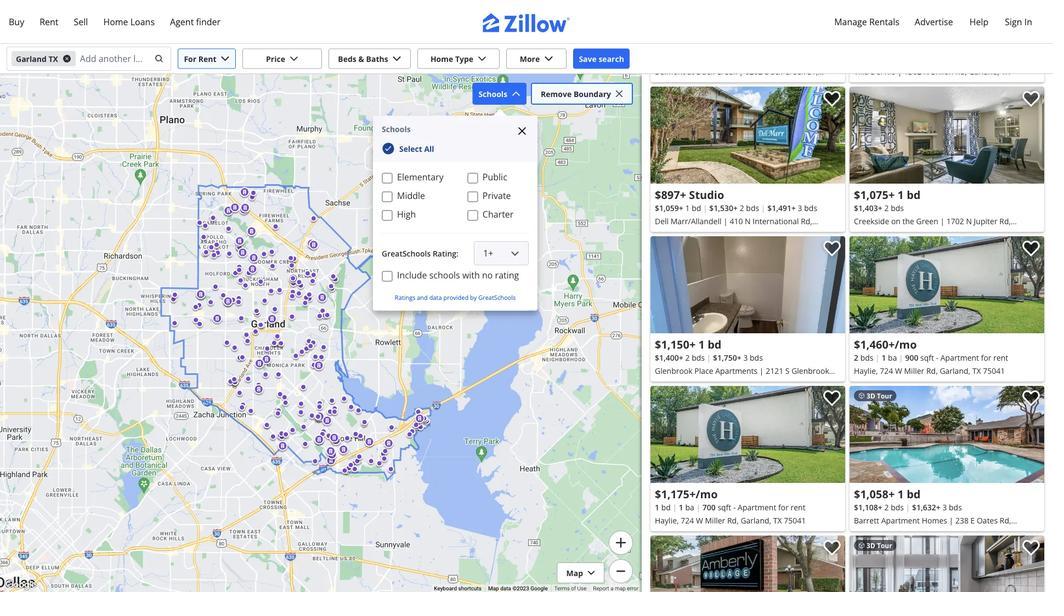 Task type: describe. For each thing, give the bounding box(es) containing it.
save search
[[579, 53, 624, 64]]

home loans link
[[96, 9, 162, 35]]

238
[[956, 515, 969, 526]]

0 horizontal spatial close image
[[518, 127, 527, 136]]

miller for $1,175+/mo
[[705, 515, 725, 526]]

private
[[483, 190, 511, 202]]

miller for $1,460+/mo
[[904, 366, 925, 376]]

$1,059+ 1 bd
[[655, 203, 701, 213]]

agent
[[170, 16, 194, 27]]

no
[[482, 269, 493, 281]]

$1,075+
[[854, 187, 895, 202]]

provided
[[444, 293, 469, 301]]

garland, inside dell marr/allandell | 410 n international rd, garland, tx
[[655, 229, 686, 239]]

three dimensional image for 'barrett apartment homes' image
[[859, 393, 865, 399]]

map for map
[[566, 568, 583, 578]]

bds for $1,400+ 2 bds
[[692, 352, 705, 363]]

save this home image for $1,058+ 1 bd
[[1023, 391, 1040, 407]]

$1,632+ 3 bds
[[912, 502, 962, 513]]

tour for three dimensional icon associated with 'barrett apartment homes' image
[[877, 391, 892, 400]]

search
[[599, 53, 624, 64]]

dr, inside the belmont at duck creek | 6202 duck creek dr, garland, tx
[[807, 66, 818, 77]]

middle
[[397, 190, 425, 202]]

creekside
[[854, 216, 889, 226]]

bd for $1,058+ 1 bd
[[907, 487, 921, 502]]

manage
[[834, 16, 867, 27]]

$897+
[[655, 187, 686, 202]]

$897+ studio
[[655, 187, 724, 202]]

save this home button for $897+ studio
[[815, 87, 845, 117]]

ratings and data provided by greatschools
[[395, 293, 516, 301]]

bds down $1,460+/mo
[[861, 352, 874, 363]]

creekside on the green image
[[850, 87, 1045, 184]]

glenbrook place apartments image
[[651, 236, 845, 334]]

Private checkbox
[[467, 191, 478, 202]]

help link
[[962, 9, 996, 35]]

save this home button for $1,460+/mo
[[1014, 236, 1045, 267]]

$1,403+
[[854, 203, 883, 213]]

Charter checkbox
[[467, 210, 478, 221]]

map for map data ©2023 google
[[488, 586, 499, 592]]

loans
[[130, 16, 155, 27]]

villa
[[854, 66, 869, 77]]

garland, inside creekside on the green | 1702 n jupiter rd, garland, tx
[[854, 229, 885, 239]]

haylie, 724 w miller rd, garland, tx 75041 image for $1,460+/mo
[[850, 236, 1045, 334]]

save this home button for $1,175+/mo
[[815, 386, 845, 417]]

chevron down image for beds & baths
[[393, 54, 401, 63]]

type
[[455, 53, 474, 64]]

tx inside "barrett apartment homes | 238 e oates rd, garland, tx"
[[887, 529, 895, 539]]

green
[[916, 216, 939, 226]]

Elementary checkbox
[[382, 173, 393, 184]]

rd, inside villa del rio | 1302 n shiloh rd, garland, tx link
[[956, 66, 967, 77]]

sqft for $1,175+/mo
[[718, 502, 731, 513]]

save search button
[[573, 49, 630, 69]]

sqft for $1,460+/mo
[[921, 352, 934, 363]]

724 for $1,175+/mo
[[681, 515, 694, 526]]

save this home image for $1,460+/mo
[[1023, 241, 1040, 257]]

checkmark image
[[382, 142, 395, 155]]

2 for $1,530+ 2 bds
[[740, 203, 744, 213]]

advertise
[[915, 16, 953, 27]]

s
[[785, 366, 790, 376]]

2 for $1,108+ 2 bds
[[885, 502, 889, 513]]

$1,058+ 1 bd
[[854, 487, 921, 502]]

apartment inside "barrett apartment homes | 238 e oates rd, garland, tx"
[[881, 515, 920, 526]]

| inside creekside on the green | 1702 n jupiter rd, garland, tx
[[941, 216, 945, 226]]

minus image
[[615, 566, 627, 577]]

0 vertical spatial 3
[[798, 203, 802, 213]]

haylie, for $1,175+/mo
[[655, 515, 679, 526]]

creekside on the green | 1702 n jupiter rd, garland, tx link
[[854, 215, 1040, 239]]

chevron up image
[[512, 89, 521, 98]]

place
[[695, 366, 713, 376]]

all
[[424, 143, 434, 154]]

| right 'rio'
[[898, 66, 902, 77]]

$1,150+
[[655, 337, 696, 352]]

2 creek from the left
[[785, 66, 805, 77]]

studio
[[689, 187, 724, 202]]

more button
[[506, 49, 567, 69]]

$1,150+ 1 bd
[[655, 337, 722, 352]]

1 horizontal spatial data
[[500, 586, 511, 592]]

filters element
[[0, 44, 1053, 74]]

$1,059+
[[655, 203, 683, 213]]

$1,530+
[[709, 203, 738, 213]]

| inside glenbrook place apartments | 2121 s glenbrook dr, garland, tx
[[760, 366, 764, 376]]

2 for $1,400+ 2 bds
[[685, 352, 690, 363]]

shiloh
[[931, 66, 954, 77]]

1 glenbrook from the left
[[655, 366, 693, 376]]

rent for $1,175+/mo
[[791, 502, 806, 513]]

3d tour for three dimensional icon corresponding to atlas crown image
[[865, 541, 892, 550]]

$1,175+/mo
[[655, 487, 718, 502]]

410
[[730, 216, 743, 226]]

rentals
[[869, 16, 900, 27]]

data inside dialog
[[429, 293, 442, 301]]

terms of use link
[[555, 586, 587, 592]]

belmont
[[655, 66, 685, 77]]

apartment for $1,175+/mo
[[738, 502, 776, 513]]

bds for $1,632+ 3 bds
[[949, 502, 962, 513]]

rd, inside "barrett apartment homes | 238 e oates rd, garland, tx"
[[1000, 515, 1011, 526]]

rd, inside dell marr/allandell | 410 n international rd, garland, tx
[[801, 216, 812, 226]]

bds for $1,750+ 3 bds
[[750, 352, 763, 363]]

rd, down '900 sqft'
[[927, 366, 938, 376]]

| inside the belmont at duck creek | 6202 duck creek dr, garland, tx
[[739, 66, 743, 77]]

chevron down image for more
[[544, 54, 553, 63]]

on
[[891, 216, 901, 226]]

glenbrook place apartments | 2121 s glenbrook dr, garland, tx link
[[655, 364, 841, 389]]

haylie, for $1,460+/mo
[[854, 366, 878, 376]]

garland tx
[[16, 53, 58, 64]]

with
[[462, 269, 480, 281]]

belmont at duck creek | 6202 duck creek dr, garland, tx
[[655, 66, 818, 90]]

by
[[470, 293, 477, 301]]

ratings
[[395, 293, 416, 301]]

900
[[905, 352, 919, 363]]

help
[[970, 16, 989, 27]]

724 for $1,460+/mo
[[880, 366, 893, 376]]

sell
[[74, 16, 88, 27]]

2 glenbrook from the left
[[792, 366, 829, 376]]

dell marr/allandell | 410 n international rd, garland, tx link
[[655, 215, 841, 239]]

for for $1,175+/mo
[[778, 502, 789, 513]]

- for $1,175+/mo
[[733, 502, 736, 513]]

main navigation
[[0, 0, 1053, 44]]

High checkbox
[[382, 210, 393, 221]]

save this home button for $1,075+ 1 bd
[[1014, 87, 1045, 117]]

bds for $1,491+ 3 bds
[[804, 203, 817, 213]]

bds for $1,530+ 2 bds
[[746, 203, 759, 213]]

amberly village townhomes image
[[651, 536, 845, 592]]

home loans
[[103, 16, 155, 27]]

bd for $1,075+ 1 bd $1,403+ 2 bds
[[907, 187, 921, 202]]

villa del rio | 1302 n shiloh rd, garland, tx
[[854, 66, 1010, 77]]

2 inside $1,075+ 1 bd $1,403+ 2 bds
[[885, 203, 889, 213]]

75041 for $1,460+/mo
[[983, 366, 1005, 376]]

dialog containing elementary
[[373, 116, 538, 311]]

haylie, 724 w miller rd, garland, tx 75041 image for $1,175+/mo
[[651, 386, 845, 483]]

remove boundary
[[541, 89, 611, 99]]

homes
[[922, 515, 947, 526]]

keyboard
[[434, 586, 457, 592]]

$1,058+
[[854, 487, 895, 502]]

- apartment for rent for $1,460+/mo
[[936, 352, 1009, 363]]

plus image
[[615, 537, 627, 549]]

select all button
[[382, 142, 434, 155]]

dell
[[655, 216, 669, 226]]

1 vertical spatial schools
[[382, 124, 411, 134]]

close image inside remove boundary "button"
[[616, 90, 623, 98]]

w for $1,175+/mo
[[696, 515, 703, 526]]

creekside on the green | 1702 n jupiter rd, garland, tx
[[854, 216, 1011, 239]]

home type button
[[417, 49, 500, 69]]

save
[[579, 53, 597, 64]]

include
[[397, 269, 427, 281]]

2 down $1,460+/mo
[[854, 352, 859, 363]]

:
[[456, 248, 459, 259]]

home type
[[431, 53, 474, 64]]

public
[[483, 171, 507, 183]]



Task type: vqa. For each thing, say whether or not it's contained in the screenshot.


Task type: locate. For each thing, give the bounding box(es) containing it.
0 horizontal spatial ba
[[685, 502, 694, 513]]

glenbrook down $1,400+
[[655, 366, 693, 376]]

sqft
[[921, 352, 934, 363], [718, 502, 731, 513]]

1 horizontal spatial haylie, 724 w miller rd, garland, tx 75041
[[854, 366, 1005, 376]]

724 down $1,460+/mo
[[880, 366, 893, 376]]

chevron down image right price
[[290, 54, 298, 63]]

| left 410
[[724, 216, 728, 226]]

boundary
[[574, 89, 611, 99]]

0 horizontal spatial map
[[488, 586, 499, 592]]

marr/allandell
[[671, 216, 722, 226]]

bds right $1,491+
[[804, 203, 817, 213]]

chevron down image inside more popup button
[[544, 54, 553, 63]]

home for home type
[[431, 53, 453, 64]]

Middle checkbox
[[382, 191, 393, 202]]

0 horizontal spatial haylie, 724 w miller rd, garland, tx 75041
[[655, 515, 806, 526]]

w down 700 on the bottom
[[696, 515, 703, 526]]

1 three dimensional image from the top
[[859, 393, 865, 399]]

0 vertical spatial 75041
[[983, 366, 1005, 376]]

1 vertical spatial 75041
[[784, 515, 806, 526]]

$1,108+ 2 bds
[[854, 502, 904, 513]]

0 horizontal spatial miller
[[705, 515, 725, 526]]

haylie, 724 w miller rd, garland, tx 75041 for $1,175+/mo
[[655, 515, 806, 526]]

bds inside $1,075+ 1 bd $1,403+ 2 bds
[[891, 203, 904, 213]]

2 down $1,058+ 1 bd
[[885, 502, 889, 513]]

haylie, down '2 bds'
[[854, 366, 878, 376]]

greatschools rating :
[[382, 248, 459, 259]]

0 horizontal spatial haylie, 724 w miller rd, garland, tx 75041 link
[[655, 514, 841, 527]]

chevron down image
[[221, 54, 230, 63], [290, 54, 298, 63], [393, 54, 401, 63], [478, 54, 487, 63], [544, 54, 553, 63], [588, 569, 595, 577]]

greatschools right the by
[[478, 293, 516, 301]]

$1,400+ 2 bds
[[655, 352, 705, 363]]

price button
[[242, 49, 322, 69]]

bds down $1,058+ 1 bd
[[891, 502, 904, 513]]

dialog
[[373, 116, 538, 311]]

glenbrook place apartments | 2121 s glenbrook dr, garland, tx
[[655, 366, 829, 389]]

0 vertical spatial -
[[936, 352, 939, 363]]

chevron down image inside map popup button
[[588, 569, 595, 577]]

75041 for $1,175+/mo
[[784, 515, 806, 526]]

chevron down image for price
[[290, 54, 298, 63]]

2 vertical spatial apartment
[[881, 515, 920, 526]]

Include schools with no rating checkbox
[[382, 271, 393, 282]]

0 vertical spatial haylie,
[[854, 366, 878, 376]]

bd for $1,059+ 1 bd
[[692, 203, 701, 213]]

save this home image for $1,150+ 1 bd
[[823, 241, 841, 257]]

in
[[1025, 16, 1032, 27]]

home for home loans
[[103, 16, 128, 27]]

dr, down $1,400+
[[655, 379, 666, 389]]

0 horizontal spatial schools
[[382, 124, 411, 134]]

save this home image for $897+ studio
[[823, 91, 841, 107]]

advertise link
[[907, 9, 961, 35]]

0 vertical spatial 3d tour
[[865, 391, 892, 400]]

ba for $1,175+/mo
[[685, 502, 694, 513]]

700 sqft
[[703, 502, 731, 513]]

map up of
[[566, 568, 583, 578]]

high
[[397, 208, 416, 220]]

3 right $1,491+
[[798, 203, 802, 213]]

2 up 410
[[740, 203, 744, 213]]

save this home image for $1,075+ 1 bd
[[1023, 91, 1040, 107]]

ba
[[888, 352, 897, 363], [685, 502, 694, 513]]

0 vertical spatial haylie, 724 w miller rd, garland, tx 75041 link
[[854, 364, 1040, 377]]

0 horizontal spatial duck
[[696, 66, 714, 77]]

n inside dell marr/allandell | 410 n international rd, garland, tx
[[745, 216, 751, 226]]

| left 2121 at the right of page
[[760, 366, 764, 376]]

$1,750+
[[713, 352, 742, 363]]

0 horizontal spatial - apartment for rent
[[733, 502, 806, 513]]

1 vertical spatial sqft
[[718, 502, 731, 513]]

ratings and data provided by greatschools link
[[395, 293, 516, 301]]

ba down $1,460+/mo
[[888, 352, 897, 363]]

3d
[[867, 391, 875, 400], [867, 541, 875, 550]]

apartment right '900 sqft'
[[941, 352, 979, 363]]

3 up homes
[[943, 502, 947, 513]]

1 vertical spatial tour
[[877, 541, 892, 550]]

bd for $1,150+ 1 bd
[[708, 337, 722, 352]]

0 vertical spatial dr,
[[807, 66, 818, 77]]

n
[[924, 66, 930, 77], [745, 216, 751, 226], [966, 216, 972, 226]]

$1,530+ 2 bds
[[709, 203, 759, 213]]

garland, inside "barrett apartment homes | 238 e oates rd, garland, tx"
[[854, 529, 885, 539]]

1 horizontal spatial 1 ba
[[882, 352, 897, 363]]

0 vertical spatial home
[[103, 16, 128, 27]]

rio
[[885, 66, 896, 77]]

0 vertical spatial ba
[[888, 352, 897, 363]]

search image
[[155, 54, 163, 63]]

2 horizontal spatial n
[[966, 216, 972, 226]]

international
[[753, 216, 799, 226]]

chevron down image right more
[[544, 54, 553, 63]]

rd, right oates
[[1000, 515, 1011, 526]]

creek left 6202
[[716, 66, 737, 77]]

1 horizontal spatial schools
[[479, 89, 508, 99]]

0 vertical spatial haylie, 724 w miller rd, garland, tx 75041 image
[[850, 236, 1045, 334]]

6202
[[745, 66, 763, 77]]

schools left chevron up icon
[[479, 89, 508, 99]]

clear field image
[[153, 54, 162, 63]]

0 horizontal spatial 724
[[681, 515, 694, 526]]

belmont at duck creek | 6202 duck creek dr, garland, tx link
[[655, 65, 841, 90]]

0 vertical spatial three dimensional image
[[859, 393, 865, 399]]

chevron down image inside the home type dropdown button
[[478, 54, 487, 63]]

3d tour for three dimensional icon associated with 'barrett apartment homes' image
[[865, 391, 892, 400]]

1 vertical spatial 3d tour
[[865, 541, 892, 550]]

haylie, 724 w miller rd, garland, tx 75041 for $1,460+/mo
[[854, 366, 1005, 376]]

1 horizontal spatial greatschools
[[478, 293, 516, 301]]

3d for three dimensional icon corresponding to atlas crown image
[[867, 541, 875, 550]]

bds up on
[[891, 203, 904, 213]]

$1,491+ 3 bds
[[768, 203, 817, 213]]

0 horizontal spatial glenbrook
[[655, 366, 693, 376]]

three dimensional image down '2 bds'
[[859, 393, 865, 399]]

rating
[[433, 248, 456, 259]]

0 horizontal spatial n
[[745, 216, 751, 226]]

bds up glenbrook place apartments | 2121 s glenbrook dr, garland, tx link
[[750, 352, 763, 363]]

three dimensional image for atlas crown image
[[859, 543, 865, 549]]

map right 'shortcuts'
[[488, 586, 499, 592]]

- apartment for rent right 700 sqft
[[733, 502, 806, 513]]

use
[[577, 586, 587, 592]]

sqft right 700 on the bottom
[[718, 502, 731, 513]]

rd, right jupiter
[[1000, 216, 1011, 226]]

- right 700 sqft
[[733, 502, 736, 513]]

1 horizontal spatial glenbrook
[[792, 366, 829, 376]]

chevron down image right baths
[[393, 54, 401, 63]]

map inside popup button
[[566, 568, 583, 578]]

1 vertical spatial apartment
[[738, 502, 776, 513]]

bds up place
[[692, 352, 705, 363]]

n right '1702'
[[966, 216, 972, 226]]

1 horizontal spatial map
[[566, 568, 583, 578]]

schools up checkmark icon
[[382, 124, 411, 134]]

schools inside dropdown button
[[479, 89, 508, 99]]

1 horizontal spatial w
[[895, 366, 902, 376]]

miller
[[904, 366, 925, 376], [705, 515, 725, 526]]

- for $1,460+/mo
[[936, 352, 939, 363]]

1 horizontal spatial - apartment for rent
[[936, 352, 1009, 363]]

home
[[103, 16, 128, 27], [431, 53, 453, 64]]

0 horizontal spatial -
[[733, 502, 736, 513]]

chevron down image for home type
[[478, 54, 487, 63]]

| inside dell marr/allandell | 410 n international rd, garland, tx
[[724, 216, 728, 226]]

1 ba down $1,460+/mo
[[882, 352, 897, 363]]

sign in link
[[997, 9, 1040, 35]]

tx inside the belmont at duck creek | 6202 duck creek dr, garland, tx
[[688, 79, 696, 90]]

dr,
[[807, 66, 818, 77], [655, 379, 666, 389]]

barrett
[[854, 515, 879, 526]]

1 vertical spatial 1 ba
[[679, 502, 694, 513]]

garland,
[[969, 66, 1000, 77], [655, 79, 686, 90], [655, 229, 686, 239], [854, 229, 885, 239], [940, 366, 971, 376], [668, 379, 698, 389], [741, 515, 771, 526], [854, 529, 885, 539]]

finder
[[196, 16, 221, 27]]

2 vertical spatial 3
[[943, 502, 947, 513]]

a
[[611, 586, 614, 592]]

1 vertical spatial -
[[733, 502, 736, 513]]

miller down 700 sqft
[[705, 515, 725, 526]]

bd up $1,750+
[[708, 337, 722, 352]]

0 horizontal spatial haylie, 724 w miller rd, garland, tx 75041 image
[[651, 386, 845, 483]]

ba down $1,175+/mo
[[685, 502, 694, 513]]

select all
[[399, 143, 434, 154]]

report a map error
[[593, 586, 639, 592]]

1 tour from the top
[[877, 391, 892, 400]]

2 horizontal spatial 3
[[943, 502, 947, 513]]

e
[[971, 515, 975, 526]]

1 ba down $1,175+/mo
[[679, 502, 694, 513]]

tx inside glenbrook place apartments | 2121 s glenbrook dr, garland, tx
[[700, 379, 709, 389]]

tour for three dimensional icon corresponding to atlas crown image
[[877, 541, 892, 550]]

1 ba for $1,175+/mo
[[679, 502, 694, 513]]

3d for three dimensional icon associated with 'barrett apartment homes' image
[[867, 391, 875, 400]]

data left ©2023
[[500, 586, 511, 592]]

home inside dropdown button
[[431, 53, 453, 64]]

haylie, 724 w miller rd, garland, tx 75041 link down '900 sqft'
[[854, 364, 1040, 377]]

close image right boundary
[[616, 90, 623, 98]]

3d down '2 bds'
[[867, 391, 875, 400]]

1 horizontal spatial duck
[[765, 66, 783, 77]]

0 horizontal spatial for
[[778, 502, 789, 513]]

0 vertical spatial data
[[429, 293, 442, 301]]

2 3d tour from the top
[[865, 541, 892, 550]]

n inside creekside on the green | 1702 n jupiter rd, garland, tx
[[966, 216, 972, 226]]

1 vertical spatial close image
[[518, 127, 527, 136]]

2 duck from the left
[[765, 66, 783, 77]]

w for $1,460+/mo
[[895, 366, 902, 376]]

include schools with no rating
[[397, 269, 519, 281]]

1 vertical spatial home
[[431, 53, 453, 64]]

$1,460+/mo
[[854, 337, 917, 352]]

3 up apartments
[[744, 352, 748, 363]]

3 for $1,150+ 1 bd
[[744, 352, 748, 363]]

700
[[703, 502, 716, 513]]

rent
[[40, 16, 58, 27]]

save this home image for $1,175+/mo
[[823, 391, 841, 407]]

- apartment for rent
[[936, 352, 1009, 363], [733, 502, 806, 513]]

1 horizontal spatial 724
[[880, 366, 893, 376]]

$1,400+
[[655, 352, 683, 363]]

haylie, 724 w miller rd, garland, tx 75041 down 700 sqft
[[655, 515, 806, 526]]

home left the loans
[[103, 16, 128, 27]]

2 3d from the top
[[867, 541, 875, 550]]

haylie, 724 w miller rd, garland, tx 75041 link for $1,460+/mo
[[854, 364, 1040, 377]]

1 horizontal spatial n
[[924, 66, 930, 77]]

ba for $1,460+/mo
[[888, 352, 897, 363]]

apartment for $1,460+/mo
[[941, 352, 979, 363]]

2 tour from the top
[[877, 541, 892, 550]]

0 vertical spatial rent
[[994, 352, 1009, 363]]

haylie, 724 w miller rd, garland, tx 75041 link
[[854, 364, 1040, 377], [655, 514, 841, 527]]

1 vertical spatial 3
[[744, 352, 748, 363]]

greatschools up include at the left top of page
[[382, 248, 431, 259]]

Public checkbox
[[467, 173, 478, 184]]

sqft right 900
[[921, 352, 934, 363]]

chevron down image inside beds & baths dropdown button
[[393, 54, 401, 63]]

sell link
[[66, 9, 96, 35]]

bds up dell marr/allandell | 410 n international rd, garland, tx 'link'
[[746, 203, 759, 213]]

1 3d from the top
[[867, 391, 875, 400]]

rent for $1,460+/mo
[[994, 352, 1009, 363]]

creek right 6202
[[785, 66, 805, 77]]

miller down 900
[[904, 366, 925, 376]]

1 horizontal spatial 3
[[798, 203, 802, 213]]

bd down $1,175+/mo
[[661, 502, 671, 513]]

three dimensional image down barrett
[[859, 543, 865, 549]]

0 vertical spatial schools
[[479, 89, 508, 99]]

1 bd
[[655, 502, 671, 513]]

1 inside $1,075+ 1 bd $1,403+ 2 bds
[[898, 187, 904, 202]]

| left 6202
[[739, 66, 743, 77]]

sign in
[[1005, 16, 1032, 27]]

0 vertical spatial 3d
[[867, 391, 875, 400]]

buy
[[9, 16, 24, 27]]

1 vertical spatial 724
[[681, 515, 694, 526]]

1 vertical spatial haylie, 724 w miller rd, garland, tx 75041
[[655, 515, 806, 526]]

1 horizontal spatial sqft
[[921, 352, 934, 363]]

haylie, 724 w miller rd, garland, tx 75041 image
[[850, 236, 1045, 334], [651, 386, 845, 483]]

1 vertical spatial data
[[500, 586, 511, 592]]

dr, inside glenbrook place apartments | 2121 s glenbrook dr, garland, tx
[[655, 379, 666, 389]]

rd, inside creekside on the green | 1702 n jupiter rd, garland, tx
[[1000, 216, 1011, 226]]

home inside main navigation
[[103, 16, 128, 27]]

- apartment for rent right '900 sqft'
[[936, 352, 1009, 363]]

1 horizontal spatial haylie,
[[854, 366, 878, 376]]

remove tag image
[[62, 54, 71, 63]]

n right 410
[[745, 216, 751, 226]]

1 vertical spatial for
[[778, 502, 789, 513]]

1 creek from the left
[[716, 66, 737, 77]]

map region
[[0, 36, 765, 592]]

rd, down $1,491+ 3 bds
[[801, 216, 812, 226]]

dr, left villa
[[807, 66, 818, 77]]

apartment
[[941, 352, 979, 363], [738, 502, 776, 513], [881, 515, 920, 526]]

tx inside filters element
[[48, 53, 58, 64]]

haylie, 724 w miller rd, garland, tx 75041
[[854, 366, 1005, 376], [655, 515, 806, 526]]

1 vertical spatial dr,
[[655, 379, 666, 389]]

bd up the at the right of the page
[[907, 187, 921, 202]]

save this home button for $1,058+ 1 bd
[[1014, 386, 1045, 417]]

oates
[[977, 515, 998, 526]]

| left the 238
[[949, 515, 954, 526]]

garland, inside the belmont at duck creek | 6202 duck creek dr, garland, tx
[[655, 79, 686, 90]]

w down $1,460+/mo
[[895, 366, 902, 376]]

0 horizontal spatial 75041
[[784, 515, 806, 526]]

Search text field
[[80, 50, 148, 67]]

1 vertical spatial three dimensional image
[[859, 543, 865, 549]]

greatschools
[[382, 248, 431, 259], [478, 293, 516, 301]]

0 horizontal spatial sqft
[[718, 502, 731, 513]]

0 horizontal spatial haylie,
[[655, 515, 679, 526]]

chevron down image down agent finder link
[[221, 54, 230, 63]]

barrett apartment homes image
[[850, 386, 1045, 483]]

0 horizontal spatial 3
[[744, 352, 748, 363]]

1 vertical spatial greatschools
[[478, 293, 516, 301]]

rd, down 700 sqft
[[727, 515, 739, 526]]

1 ba for $1,460+/mo
[[882, 352, 897, 363]]

1 vertical spatial map
[[488, 586, 499, 592]]

haylie, 724 w miller rd, garland, tx 75041 link for $1,175+/mo
[[655, 514, 841, 527]]

3 for $1,058+ 1 bd
[[943, 502, 947, 513]]

3d tour down '2 bds'
[[865, 391, 892, 400]]

terms of use
[[555, 586, 587, 592]]

data right and
[[429, 293, 442, 301]]

0 vertical spatial map
[[566, 568, 583, 578]]

0 vertical spatial haylie, 724 w miller rd, garland, tx 75041
[[854, 366, 1005, 376]]

0 horizontal spatial greatschools
[[382, 248, 431, 259]]

1702
[[947, 216, 964, 226]]

schools button
[[473, 83, 527, 105]]

apartment down $1,108+ 2 bds
[[881, 515, 920, 526]]

garland
[[16, 53, 46, 64]]

haylie, 724 w miller rd, garland, tx 75041 link down 700 sqft
[[655, 514, 841, 527]]

0 horizontal spatial home
[[103, 16, 128, 27]]

google image
[[3, 578, 39, 592]]

0 vertical spatial - apartment for rent
[[936, 352, 1009, 363]]

$1,632+
[[912, 502, 941, 513]]

- apartment for rent for $1,175+/mo
[[733, 502, 806, 513]]

0 vertical spatial w
[[895, 366, 902, 376]]

of
[[571, 586, 576, 592]]

2 down $1,075+
[[885, 203, 889, 213]]

0 horizontal spatial apartment
[[738, 502, 776, 513]]

1 vertical spatial haylie,
[[655, 515, 679, 526]]

0 horizontal spatial data
[[429, 293, 442, 301]]

1 vertical spatial rent
[[791, 502, 806, 513]]

haylie, down 1 bd
[[655, 515, 679, 526]]

2 bds
[[854, 352, 874, 363]]

map data ©2023 google
[[488, 586, 548, 592]]

save this home button for $1,150+ 1 bd
[[815, 236, 845, 267]]

bds for $1,108+ 2 bds
[[891, 502, 904, 513]]

rd, right shiloh on the right
[[956, 66, 967, 77]]

elementary
[[397, 171, 444, 183]]

724 down $1,175+/mo
[[681, 515, 694, 526]]

bds up the 238
[[949, 502, 962, 513]]

chevron down image inside price popup button
[[290, 54, 298, 63]]

home left type at the top left
[[431, 53, 453, 64]]

1 horizontal spatial haylie, 724 w miller rd, garland, tx 75041 image
[[850, 236, 1045, 334]]

n right 1302
[[924, 66, 930, 77]]

tour down $1,460+/mo
[[877, 391, 892, 400]]

garland, inside glenbrook place apartments | 2121 s glenbrook dr, garland, tx
[[668, 379, 698, 389]]

3d tour down barrett
[[865, 541, 892, 550]]

0 vertical spatial greatschools
[[382, 248, 431, 259]]

1 horizontal spatial apartment
[[881, 515, 920, 526]]

bd up marr/allandell
[[692, 203, 701, 213]]

keyboard shortcuts button
[[434, 585, 482, 592]]

rent link
[[32, 9, 66, 35]]

chevron down image right type at the top left
[[478, 54, 487, 63]]

0 vertical spatial tour
[[877, 391, 892, 400]]

the
[[903, 216, 914, 226]]

map button
[[557, 563, 605, 584]]

tx inside creekside on the green | 1702 n jupiter rd, garland, tx
[[887, 229, 895, 239]]

1 vertical spatial - apartment for rent
[[733, 502, 806, 513]]

1 horizontal spatial 75041
[[983, 366, 1005, 376]]

1 horizontal spatial home
[[431, 53, 453, 64]]

0 vertical spatial 1 ba
[[882, 352, 897, 363]]

2 down $1,150+ 1 bd
[[685, 352, 690, 363]]

0 vertical spatial miller
[[904, 366, 925, 376]]

barrett apartment homes | 238 e oates rd, garland, tx
[[854, 515, 1011, 539]]

1 horizontal spatial ba
[[888, 352, 897, 363]]

0 horizontal spatial creek
[[716, 66, 737, 77]]

| left '1702'
[[941, 216, 945, 226]]

1 duck from the left
[[696, 66, 714, 77]]

tour down barrett
[[877, 541, 892, 550]]

1 3d tour from the top
[[865, 391, 892, 400]]

three dimensional image
[[859, 393, 865, 399], [859, 543, 865, 549]]

tx
[[48, 53, 58, 64], [1002, 66, 1010, 77], [688, 79, 696, 90], [688, 229, 696, 239], [887, 229, 895, 239], [973, 366, 981, 376], [700, 379, 709, 389], [773, 515, 782, 526], [887, 529, 895, 539]]

bd inside $1,075+ 1 bd $1,403+ 2 bds
[[907, 187, 921, 202]]

1 vertical spatial w
[[696, 515, 703, 526]]

haylie, 724 w miller rd, garland, tx 75041 down '900 sqft'
[[854, 366, 1005, 376]]

and
[[417, 293, 428, 301]]

duck right at
[[696, 66, 714, 77]]

chevron down image up the report
[[588, 569, 595, 577]]

report
[[593, 586, 609, 592]]

2 three dimensional image from the top
[[859, 543, 865, 549]]

0 vertical spatial for
[[981, 352, 992, 363]]

apartment right 700 sqft
[[738, 502, 776, 513]]

at
[[687, 66, 694, 77]]

| inside "barrett apartment homes | 238 e oates rd, garland, tx"
[[949, 515, 954, 526]]

1 vertical spatial miller
[[705, 515, 725, 526]]

1
[[898, 187, 904, 202], [685, 203, 690, 213], [699, 337, 705, 352], [882, 352, 886, 363], [898, 487, 904, 502], [655, 502, 659, 513], [679, 502, 683, 513]]

3d down barrett
[[867, 541, 875, 550]]

0 horizontal spatial w
[[696, 515, 703, 526]]

close image
[[616, 90, 623, 98], [518, 127, 527, 136]]

atlas crown image
[[850, 536, 1045, 592]]

for for $1,460+/mo
[[981, 352, 992, 363]]

- right '900 sqft'
[[936, 352, 939, 363]]

select
[[399, 143, 422, 154]]

manage rentals link
[[827, 9, 907, 35]]

1 vertical spatial haylie, 724 w miller rd, garland, tx 75041 image
[[651, 386, 845, 483]]

duck right 6202
[[765, 66, 783, 77]]

©2023
[[513, 586, 529, 592]]

$1,108+
[[854, 502, 883, 513]]

save this home image
[[1023, 91, 1040, 107], [823, 241, 841, 257], [1023, 241, 1040, 257], [1023, 540, 1040, 556]]

save this home image
[[823, 91, 841, 107], [823, 391, 841, 407], [1023, 391, 1040, 407], [823, 540, 841, 556]]

glenbrook right s
[[792, 366, 829, 376]]

0 horizontal spatial dr,
[[655, 379, 666, 389]]

bd up $1,632+
[[907, 487, 921, 502]]

tx inside dell marr/allandell | 410 n international rd, garland, tx
[[688, 229, 696, 239]]

close image down chevron up icon
[[518, 127, 527, 136]]

dell marr/allandell image
[[651, 87, 845, 184]]

1 horizontal spatial close image
[[616, 90, 623, 98]]

zillow logo image
[[483, 13, 571, 32]]

map
[[615, 586, 626, 592]]

0 vertical spatial close image
[[616, 90, 623, 98]]



